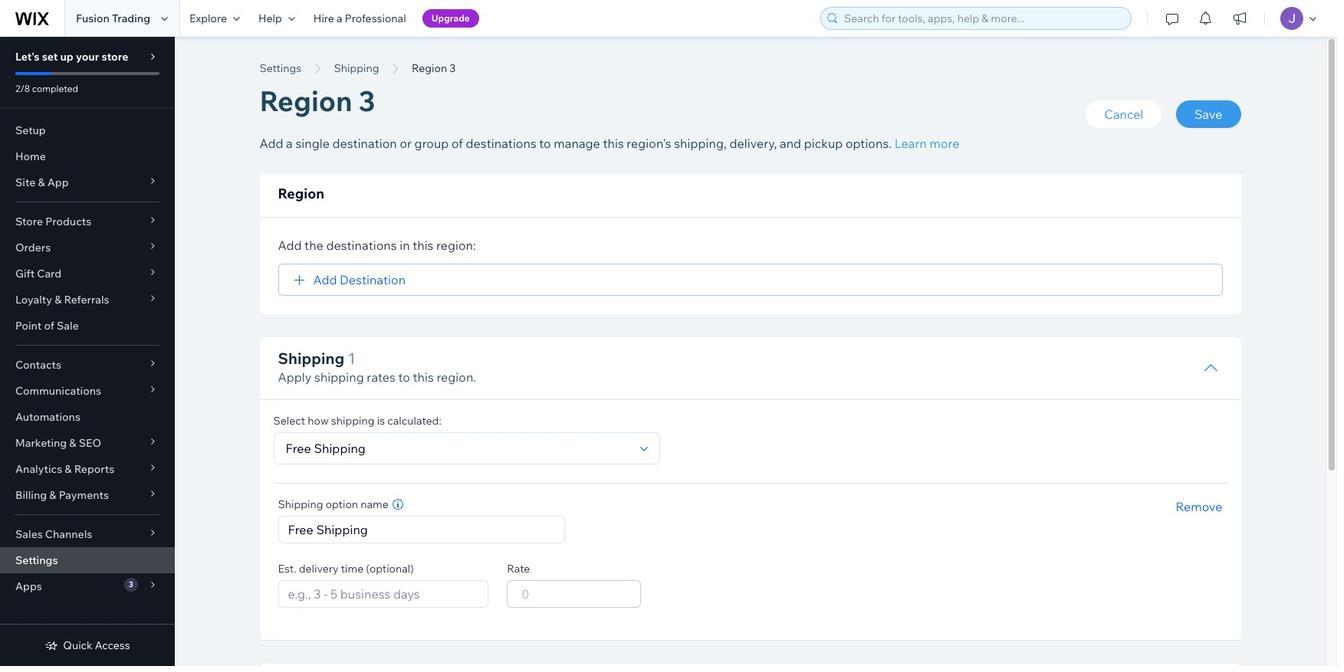 Task type: describe. For each thing, give the bounding box(es) containing it.
in
[[400, 238, 410, 253]]

referrals
[[64, 293, 109, 307]]

time
[[341, 562, 364, 576]]

rate
[[507, 562, 530, 576]]

est. delivery time (optional)
[[278, 562, 414, 576]]

app
[[47, 176, 69, 189]]

sales channels
[[15, 528, 92, 541]]

delivery,
[[730, 136, 777, 151]]

setup link
[[0, 117, 175, 143]]

gift card
[[15, 267, 61, 281]]

channels
[[45, 528, 92, 541]]

loyalty
[[15, 293, 52, 307]]

site & app button
[[0, 169, 175, 196]]

point of sale
[[15, 319, 79, 333]]

orders button
[[0, 235, 175, 261]]

up
[[60, 50, 73, 64]]

let's
[[15, 50, 40, 64]]

your
[[76, 50, 99, 64]]

0 field
[[517, 581, 636, 608]]

quick
[[63, 639, 93, 652]]

option
[[326, 498, 358, 512]]

2/8
[[15, 83, 30, 94]]

upgrade
[[431, 12, 470, 24]]

card
[[37, 267, 61, 281]]

billing & payments
[[15, 488, 109, 502]]

hire a professional
[[313, 12, 406, 25]]

store products button
[[0, 209, 175, 235]]

arrow up outline image
[[1203, 360, 1219, 375]]

1 horizontal spatial destinations
[[466, 136, 537, 151]]

region's
[[627, 136, 671, 151]]

remove button
[[1176, 498, 1223, 516]]

0 horizontal spatial region 3
[[260, 84, 375, 118]]

sales
[[15, 528, 43, 541]]

marketing
[[15, 436, 67, 450]]

remove
[[1176, 499, 1223, 515]]

marketing & seo button
[[0, 430, 175, 456]]

name
[[361, 498, 389, 512]]

options.
[[846, 136, 892, 151]]

add the destinations in this region:
[[278, 238, 476, 253]]

communications
[[15, 384, 101, 398]]

single
[[295, 136, 330, 151]]

quick access
[[63, 639, 130, 652]]

& for loyalty
[[55, 293, 62, 307]]

fusion
[[76, 12, 109, 25]]

1 vertical spatial region
[[260, 84, 352, 118]]

add for add a single destination or group of destinations to manage this region's shipping, delivery, and pickup options. learn more
[[260, 136, 283, 151]]

learn
[[895, 136, 927, 151]]

loyalty & referrals button
[[0, 287, 175, 313]]

shipping inside shipping 1 apply shipping rates to this region.
[[314, 370, 364, 385]]

learn more link
[[895, 136, 960, 151]]

hire a professional link
[[304, 0, 415, 37]]

select how shipping is calculated:
[[273, 414, 441, 428]]

shipping 1 apply shipping rates to this region.
[[278, 349, 476, 385]]

a for add
[[286, 136, 293, 151]]

this inside shipping 1 apply shipping rates to this region.
[[413, 370, 434, 385]]

destination
[[340, 272, 406, 288]]

products
[[45, 215, 91, 228]]

shipping for option
[[278, 498, 323, 512]]

1 horizontal spatial region 3
[[412, 61, 456, 75]]

add a single destination or group of destinations to manage this region's shipping, delivery, and pickup options. learn more
[[260, 136, 960, 151]]

apply
[[278, 370, 312, 385]]

fusion trading
[[76, 12, 150, 25]]

store
[[102, 50, 128, 64]]

quick access button
[[45, 639, 130, 652]]

explore
[[189, 12, 227, 25]]

add for add destination
[[313, 272, 337, 288]]

shipping link
[[326, 61, 387, 76]]

completed
[[32, 83, 78, 94]]

cancel
[[1104, 107, 1144, 122]]

set
[[42, 50, 58, 64]]

pickup
[[804, 136, 843, 151]]

1 vertical spatial shipping
[[331, 414, 375, 428]]

shipping,
[[674, 136, 727, 151]]

0 horizontal spatial destinations
[[326, 238, 397, 253]]

site
[[15, 176, 35, 189]]

more
[[930, 136, 960, 151]]

upgrade button
[[422, 9, 479, 28]]

rates
[[367, 370, 396, 385]]

region:
[[436, 238, 476, 253]]

est.
[[278, 562, 296, 576]]

settings inside sidebar element
[[15, 554, 58, 567]]

sale
[[57, 319, 79, 333]]

e.g., Standard Shipping field
[[283, 517, 560, 543]]

save
[[1195, 107, 1223, 122]]

destination
[[332, 136, 397, 151]]

marketing & seo
[[15, 436, 101, 450]]

reports
[[74, 462, 114, 476]]

automations link
[[0, 404, 175, 430]]

shipping for 1
[[278, 349, 344, 368]]

1 vertical spatial this
[[413, 238, 434, 253]]

add destination
[[313, 272, 406, 288]]



Task type: locate. For each thing, give the bounding box(es) containing it.
store products
[[15, 215, 91, 228]]

0 horizontal spatial settings link
[[0, 547, 175, 574]]

home
[[15, 150, 46, 163]]

this left region.
[[413, 370, 434, 385]]

1 horizontal spatial to
[[539, 136, 551, 151]]

billing & payments button
[[0, 482, 175, 508]]

store
[[15, 215, 43, 228]]

shipping option name
[[278, 498, 389, 512]]

contacts
[[15, 358, 61, 372]]

point of sale link
[[0, 313, 175, 339]]

and
[[780, 136, 801, 151]]

3 up the access
[[129, 580, 133, 590]]

0 horizontal spatial of
[[44, 319, 54, 333]]

add destination button
[[290, 271, 406, 289]]

0 vertical spatial settings link
[[252, 61, 309, 76]]

group
[[415, 136, 449, 151]]

& for billing
[[49, 488, 56, 502]]

3
[[450, 61, 456, 75], [359, 84, 375, 118], [129, 580, 133, 590]]

0 vertical spatial region 3
[[412, 61, 456, 75]]

1 vertical spatial settings
[[15, 554, 58, 567]]

to inside shipping 1 apply shipping rates to this region.
[[398, 370, 410, 385]]

analytics & reports
[[15, 462, 114, 476]]

& right loyalty
[[55, 293, 62, 307]]

contacts button
[[0, 352, 175, 378]]

& for site
[[38, 176, 45, 189]]

manage
[[554, 136, 600, 151]]

a left single
[[286, 136, 293, 151]]

settings link
[[252, 61, 309, 76], [0, 547, 175, 574]]

0 vertical spatial 3
[[450, 61, 456, 75]]

1 vertical spatial settings link
[[0, 547, 175, 574]]

1 horizontal spatial settings
[[260, 61, 301, 75]]

to right rates
[[398, 370, 410, 385]]

to left "manage"
[[539, 136, 551, 151]]

shipping inside 'link'
[[334, 61, 379, 75]]

add left single
[[260, 136, 283, 151]]

this right the in
[[413, 238, 434, 253]]

& inside dropdown button
[[65, 462, 72, 476]]

region 3
[[412, 61, 456, 75], [260, 84, 375, 118]]

analytics & reports button
[[0, 456, 175, 482]]

0 horizontal spatial a
[[286, 136, 293, 151]]

settings
[[260, 61, 301, 75], [15, 554, 58, 567]]

setup
[[15, 123, 46, 137]]

1 vertical spatial shipping
[[278, 349, 344, 368]]

1 vertical spatial a
[[286, 136, 293, 151]]

2 horizontal spatial 3
[[450, 61, 456, 75]]

0 vertical spatial to
[[539, 136, 551, 151]]

1 horizontal spatial of
[[452, 136, 463, 151]]

destinations
[[466, 136, 537, 151], [326, 238, 397, 253]]

0 vertical spatial destinations
[[466, 136, 537, 151]]

help
[[258, 12, 282, 25]]

automations
[[15, 410, 80, 424]]

2 vertical spatial shipping
[[278, 498, 323, 512]]

& for analytics
[[65, 462, 72, 476]]

& for marketing
[[69, 436, 76, 450]]

1 horizontal spatial 3
[[359, 84, 375, 118]]

cancel button
[[1086, 100, 1162, 128]]

gift card button
[[0, 261, 175, 287]]

of left sale
[[44, 319, 54, 333]]

destinations up add destination
[[326, 238, 397, 253]]

billing
[[15, 488, 47, 502]]

of inside sidebar element
[[44, 319, 54, 333]]

this
[[603, 136, 624, 151], [413, 238, 434, 253], [413, 370, 434, 385]]

1
[[348, 349, 355, 368]]

professional
[[345, 12, 406, 25]]

3 inside sidebar element
[[129, 580, 133, 590]]

0 vertical spatial shipping
[[314, 370, 364, 385]]

1 vertical spatial to
[[398, 370, 410, 385]]

1 vertical spatial region 3
[[260, 84, 375, 118]]

a for hire
[[337, 12, 342, 25]]

destinations right the group
[[466, 136, 537, 151]]

how
[[308, 414, 329, 428]]

shipping down hire a professional
[[334, 61, 379, 75]]

1 vertical spatial add
[[278, 238, 302, 253]]

add inside button
[[313, 272, 337, 288]]

0 vertical spatial settings
[[260, 61, 301, 75]]

2/8 completed
[[15, 83, 78, 94]]

calculated:
[[387, 414, 441, 428]]

save button
[[1176, 100, 1241, 128]]

2 vertical spatial 3
[[129, 580, 133, 590]]

a
[[337, 12, 342, 25], [286, 136, 293, 151]]

None field
[[410, 265, 1215, 295], [281, 434, 633, 464], [410, 265, 1215, 295], [281, 434, 633, 464]]

point
[[15, 319, 42, 333]]

1 vertical spatial 3
[[359, 84, 375, 118]]

& right billing
[[49, 488, 56, 502]]

seo
[[79, 436, 101, 450]]

2 vertical spatial add
[[313, 272, 337, 288]]

region down upgrade button
[[412, 61, 447, 75]]

0 vertical spatial a
[[337, 12, 342, 25]]

3 down upgrade button
[[450, 61, 456, 75]]

settings link down channels
[[0, 547, 175, 574]]

access
[[95, 639, 130, 652]]

region down single
[[278, 185, 324, 202]]

let's set up your store
[[15, 50, 128, 64]]

loyalty & referrals
[[15, 293, 109, 307]]

settings link down help button
[[252, 61, 309, 76]]

shipping left is
[[331, 414, 375, 428]]

settings down help button
[[260, 61, 301, 75]]

0 vertical spatial of
[[452, 136, 463, 151]]

region up single
[[260, 84, 352, 118]]

add down the
[[313, 272, 337, 288]]

apps
[[15, 580, 42, 593]]

0 horizontal spatial 3
[[129, 580, 133, 590]]

gift
[[15, 267, 35, 281]]

region
[[412, 61, 447, 75], [260, 84, 352, 118], [278, 185, 324, 202]]

& left seo in the left bottom of the page
[[69, 436, 76, 450]]

site & app
[[15, 176, 69, 189]]

add left the
[[278, 238, 302, 253]]

& inside popup button
[[38, 176, 45, 189]]

is
[[377, 414, 385, 428]]

0 horizontal spatial settings
[[15, 554, 58, 567]]

communications button
[[0, 378, 175, 404]]

Search for tools, apps, help & more... field
[[840, 8, 1126, 29]]

shipping left option
[[278, 498, 323, 512]]

& left the reports
[[65, 462, 72, 476]]

shipping
[[334, 61, 379, 75], [278, 349, 344, 368], [278, 498, 323, 512]]

& right site
[[38, 176, 45, 189]]

or
[[400, 136, 412, 151]]

sidebar element
[[0, 37, 175, 666]]

0 vertical spatial region
[[412, 61, 447, 75]]

2 vertical spatial region
[[278, 185, 324, 202]]

orders
[[15, 241, 51, 255]]

region 3 down upgrade button
[[412, 61, 456, 75]]

3 down shipping 'link'
[[359, 84, 375, 118]]

sales channels button
[[0, 521, 175, 547]]

shipping inside shipping 1 apply shipping rates to this region.
[[278, 349, 344, 368]]

&
[[38, 176, 45, 189], [55, 293, 62, 307], [69, 436, 76, 450], [65, 462, 72, 476], [49, 488, 56, 502]]

1 horizontal spatial settings link
[[252, 61, 309, 76]]

of right the group
[[452, 136, 463, 151]]

e.g., 3 - 5 business days field
[[283, 581, 483, 608]]

settings down the sales
[[15, 554, 58, 567]]

add for add the destinations in this region:
[[278, 238, 302, 253]]

trading
[[112, 12, 150, 25]]

2 vertical spatial this
[[413, 370, 434, 385]]

this left the region's
[[603, 136, 624, 151]]

region 3 up single
[[260, 84, 375, 118]]

0 horizontal spatial to
[[398, 370, 410, 385]]

shipping down 1
[[314, 370, 364, 385]]

a inside "link"
[[337, 12, 342, 25]]

0 vertical spatial shipping
[[334, 61, 379, 75]]

(optional)
[[366, 562, 414, 576]]

1 vertical spatial of
[[44, 319, 54, 333]]

to
[[539, 136, 551, 151], [398, 370, 410, 385]]

0 vertical spatial add
[[260, 136, 283, 151]]

the
[[304, 238, 323, 253]]

1 vertical spatial destinations
[[326, 238, 397, 253]]

a right the hire
[[337, 12, 342, 25]]

delivery
[[299, 562, 339, 576]]

shipping up apply at the left
[[278, 349, 344, 368]]

0 vertical spatial this
[[603, 136, 624, 151]]

1 horizontal spatial a
[[337, 12, 342, 25]]



